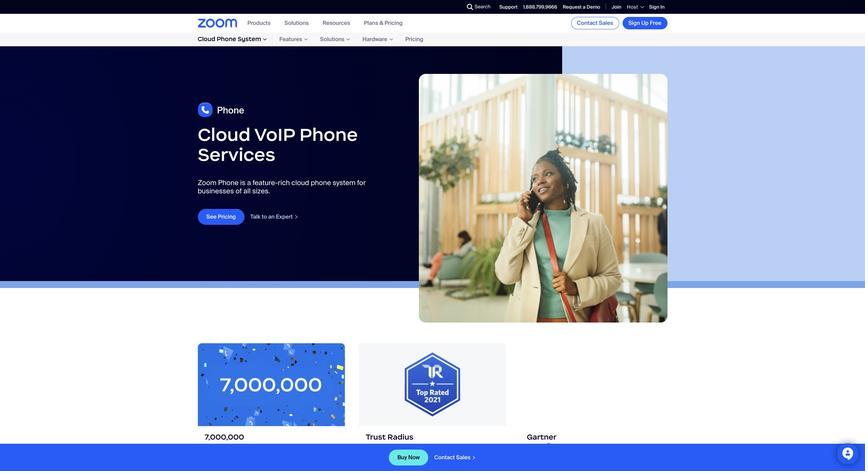 Task type: describe. For each thing, give the bounding box(es) containing it.
magic
[[617, 458, 632, 465]]

request a demo link
[[563, 4, 601, 10]]

,
[[551, 445, 553, 452]]

buy now
[[398, 454, 420, 461]]

sign up free link
[[623, 17, 668, 29]]

sign in
[[650, 4, 665, 10]]

in inside "trust radius zoom is a top vendor on trustradius for excellence in customer satisfaction. see why customers prefer zoom's voip phone system over the competition."
[[366, 451, 371, 459]]

a inside "trust radius zoom is a top vendor on trustradius for excellence in customer satisfaction. see why customers prefer zoom's voip phone system over the competition."
[[388, 445, 391, 452]]

7 million image
[[198, 344, 345, 426]]

for for phone
[[357, 178, 366, 187]]

customer
[[372, 451, 396, 459]]

phone inside "trust radius zoom is a top vendor on trustradius for excellence in customer satisfaction. see why customers prefer zoom's voip phone system over the competition."
[[399, 458, 415, 465]]

vendor
[[402, 445, 420, 452]]

seats
[[301, 445, 315, 452]]

7,000,000 zoom reaches 7 million zoom phone seats
[[205, 433, 315, 452]]

zoom inside zoom phone is a feature-rich cloud phone system for businesses of all sizes.
[[198, 178, 217, 187]]

join link
[[612, 4, 622, 10]]

teams
[[629, 451, 645, 459]]

0 horizontal spatial to
[[262, 213, 267, 221]]

prefer
[[481, 451, 496, 459]]

phone inside 7,000,000 zoom reaches 7 million zoom phone seats
[[283, 445, 300, 452]]

features
[[280, 36, 302, 43]]

trustradius
[[429, 445, 459, 452]]

system
[[238, 35, 261, 43]]

phone inside popup button
[[217, 35, 236, 43]]

&
[[380, 19, 384, 27]]

sign for sign in
[[650, 4, 660, 10]]

1 vertical spatial contact
[[435, 454, 455, 461]]

a inside zoom phone is a feature-rich cloud phone system for businesses of all sizes.
[[247, 178, 251, 187]]

zoom right million
[[267, 445, 282, 452]]

products
[[248, 19, 271, 27]]

to inside , a company that delivers actionable, objective insight to executives and their teams has named zoom a leader in the 2023 magic quadrant™ for ucaas, worldwide.
[[570, 451, 575, 459]]

zoom down 7,000,000
[[205, 445, 220, 452]]

plans
[[364, 19, 379, 27]]

2023
[[602, 458, 615, 465]]

sign up free
[[629, 19, 662, 27]]

cloud for cloud phone system
[[198, 35, 215, 43]]

7,000,000
[[205, 433, 244, 442]]

ucaas,
[[565, 465, 584, 471]]

phone
[[311, 178, 331, 187]]

services
[[198, 143, 276, 166]]

zoom inside , a company that delivers actionable, objective insight to executives and their teams has named zoom a leader in the 2023 magic quadrant™ for ucaas, worldwide.
[[546, 458, 562, 465]]

actionable,
[[616, 445, 644, 452]]

phone inside zoom phone is a feature-rich cloud phone system for businesses of all sizes.
[[218, 178, 239, 187]]

rich
[[278, 178, 290, 187]]

free
[[650, 19, 662, 27]]

on
[[421, 445, 427, 452]]

worldwide.
[[586, 465, 614, 471]]

woman using phone on street corner during the day image
[[419, 74, 668, 323]]

1 vertical spatial contact sales
[[435, 454, 471, 461]]

excellence
[[468, 445, 496, 452]]

pricing inside "link"
[[218, 213, 236, 220]]

plans & pricing
[[364, 19, 403, 27]]

gartner ®
[[527, 442, 551, 452]]

and
[[605, 451, 615, 459]]

buy now link
[[389, 450, 429, 466]]

why
[[441, 451, 451, 459]]

0 vertical spatial solutions button
[[285, 19, 309, 27]]

®
[[547, 442, 551, 449]]

support
[[500, 4, 518, 10]]

system inside "trust radius zoom is a top vendor on trustradius for excellence in customer satisfaction. see why customers prefer zoom's voip phone system over the competition."
[[417, 458, 435, 465]]

that
[[583, 445, 593, 452]]

support link
[[500, 4, 518, 10]]

objective
[[527, 451, 551, 459]]

search
[[475, 3, 491, 10]]

zoom's
[[366, 458, 385, 465]]

1 horizontal spatial contact sales link
[[572, 17, 620, 29]]

cloud phone system
[[198, 35, 261, 43]]

pricing link
[[399, 34, 431, 45]]

quadrant™
[[527, 465, 556, 471]]

all
[[244, 186, 251, 195]]

1 vertical spatial contact sales link
[[429, 454, 477, 461]]

1 vertical spatial pricing
[[406, 36, 424, 43]]

of
[[236, 186, 242, 195]]

expert
[[276, 213, 293, 221]]

0 vertical spatial solutions
[[285, 19, 309, 27]]

talk to an expert
[[251, 213, 293, 221]]

phone inside 'cloud voip phone services'
[[300, 124, 358, 146]]

for inside , a company that delivers actionable, objective insight to executives and their teams has named zoom a leader in the 2023 magic quadrant™ for ucaas, worldwide.
[[557, 465, 564, 471]]

trust radius zoom is a top vendor on trustradius for excellence in customer satisfaction. see why customers prefer zoom's voip phone system over the competition.
[[366, 433, 496, 465]]

1 vertical spatial sales
[[457, 454, 471, 461]]

cloud phone system button
[[198, 34, 273, 44]]

in inside , a company that delivers actionable, objective insight to executives and their teams has named zoom a leader in the 2023 magic quadrant™ for ucaas, worldwide.
[[586, 458, 591, 465]]

1.888.799.9666 link
[[524, 4, 558, 10]]

see inside "link"
[[207, 213, 217, 220]]

delivers
[[595, 445, 614, 452]]

7
[[245, 445, 248, 452]]

voip phone icon image
[[198, 103, 245, 118]]

company
[[558, 445, 582, 452]]

feature-
[[253, 178, 278, 187]]



Task type: locate. For each thing, give the bounding box(es) containing it.
gartner for gartner
[[527, 433, 557, 442]]

up
[[642, 19, 649, 27]]

cloud voip phone services
[[198, 124, 358, 166]]

1 horizontal spatial see
[[430, 451, 440, 459]]

1 vertical spatial sign
[[629, 19, 641, 27]]

products button
[[248, 19, 271, 27]]

million
[[249, 445, 266, 452]]

top rated 2021 image
[[359, 344, 507, 426]]

radius
[[388, 433, 414, 442]]

plans & pricing link
[[364, 19, 403, 27]]

join
[[612, 4, 622, 10]]

is inside zoom phone is a feature-rich cloud phone system for businesses of all sizes.
[[240, 178, 246, 187]]

None search field
[[442, 1, 469, 12]]

is left sizes.
[[240, 178, 246, 187]]

0 horizontal spatial contact sales
[[435, 454, 471, 461]]

gartner for gartner ®
[[527, 445, 547, 452]]

2 vertical spatial pricing
[[218, 213, 236, 220]]

, a company that delivers actionable, objective insight to executives and their teams has named zoom a leader in the 2023 magic quadrant™ for ucaas, worldwide.
[[527, 445, 655, 471]]

search image
[[467, 4, 473, 10], [467, 4, 473, 10]]

1 horizontal spatial solutions
[[320, 36, 345, 43]]

0 horizontal spatial voip
[[254, 124, 295, 146]]

0 horizontal spatial sales
[[457, 454, 471, 461]]

gartner up named
[[527, 445, 547, 452]]

1 cloud from the top
[[198, 35, 215, 43]]

0 vertical spatial cloud
[[198, 35, 215, 43]]

over
[[436, 458, 447, 465]]

cloud inside 'cloud voip phone services'
[[198, 124, 251, 146]]

2 vertical spatial for
[[557, 465, 564, 471]]

0 horizontal spatial contact sales link
[[429, 454, 477, 461]]

sign left up
[[629, 19, 641, 27]]

satisfaction.
[[397, 451, 428, 459]]

the inside , a company that delivers actionable, objective insight to executives and their teams has named zoom a leader in the 2023 magic quadrant™ for ucaas, worldwide.
[[592, 458, 601, 465]]

features button
[[273, 34, 313, 44]]

for for radius
[[460, 445, 467, 452]]

contact sales link down demo
[[572, 17, 620, 29]]

solutions
[[285, 19, 309, 27], [320, 36, 345, 43]]

0 vertical spatial contact
[[577, 19, 598, 27]]

sign in link
[[650, 4, 665, 10]]

sign
[[650, 4, 660, 10], [629, 19, 641, 27]]

0 vertical spatial voip
[[254, 124, 295, 146]]

cloud down the zoom logo
[[198, 35, 215, 43]]

sign for sign up free
[[629, 19, 641, 27]]

demo
[[587, 4, 601, 10]]

1 horizontal spatial the
[[592, 458, 601, 465]]

to right insight
[[570, 451, 575, 459]]

voip inside 'cloud voip phone services'
[[254, 124, 295, 146]]

contact
[[577, 19, 598, 27], [435, 454, 455, 461]]

0 horizontal spatial solutions button
[[285, 19, 309, 27]]

0 vertical spatial contact sales link
[[572, 17, 620, 29]]

to left an
[[262, 213, 267, 221]]

0 horizontal spatial pricing
[[218, 213, 236, 220]]

talk to an expert link
[[250, 213, 299, 221]]

2 cloud from the top
[[198, 124, 251, 146]]

0 horizontal spatial solutions
[[285, 19, 309, 27]]

named
[[527, 458, 545, 465]]

resources button
[[323, 19, 350, 27]]

1 horizontal spatial sales
[[599, 19, 614, 27]]

a left 'top'
[[388, 445, 391, 452]]

cloud down voip phone icon
[[198, 124, 251, 146]]

a right ,
[[554, 445, 557, 452]]

0 vertical spatial contact sales
[[577, 19, 614, 27]]

request a demo
[[563, 4, 601, 10]]

1 horizontal spatial solutions button
[[313, 34, 356, 44]]

1 horizontal spatial contact sales
[[577, 19, 614, 27]]

0 horizontal spatial system
[[333, 178, 356, 187]]

0 vertical spatial sales
[[599, 19, 614, 27]]

trust
[[366, 433, 386, 442]]

see down businesses
[[207, 213, 217, 220]]

zoom left of
[[198, 178, 217, 187]]

in
[[661, 4, 665, 10]]

competition.
[[458, 458, 490, 465]]

buy
[[398, 454, 407, 461]]

sales down join
[[599, 19, 614, 27]]

voip
[[254, 124, 295, 146], [386, 458, 398, 465]]

1 horizontal spatial voip
[[386, 458, 398, 465]]

businesses
[[198, 186, 234, 195]]

cloud voip phone services main content
[[0, 46, 866, 471]]

zoom down trust
[[366, 445, 381, 452]]

solutions button down the resources popup button
[[313, 34, 356, 44]]

1 horizontal spatial for
[[460, 445, 467, 452]]

1 vertical spatial solutions button
[[313, 34, 356, 44]]

cloud inside popup button
[[198, 35, 215, 43]]

0 horizontal spatial the
[[449, 458, 457, 465]]

contact down request a demo link
[[577, 19, 598, 27]]

a right of
[[247, 178, 251, 187]]

sales right why
[[457, 454, 471, 461]]

sign left the in
[[650, 4, 660, 10]]

has
[[646, 451, 655, 459]]

talk
[[251, 213, 261, 221]]

for
[[357, 178, 366, 187], [460, 445, 467, 452], [557, 465, 564, 471]]

system inside zoom phone is a feature-rich cloud phone system for businesses of all sizes.
[[333, 178, 356, 187]]

gartner inside "gartner ®"
[[527, 445, 547, 452]]

to
[[262, 213, 267, 221], [570, 451, 575, 459]]

reaches
[[221, 445, 244, 452]]

1 vertical spatial gartner
[[527, 445, 547, 452]]

hardware
[[363, 36, 388, 43]]

1 gartner from the top
[[527, 433, 557, 442]]

contact sales down the trustradius in the bottom of the page
[[435, 454, 471, 461]]

system
[[333, 178, 356, 187], [417, 458, 435, 465]]

system down on
[[417, 458, 435, 465]]

executives
[[577, 451, 604, 459]]

0 vertical spatial to
[[262, 213, 267, 221]]

1 vertical spatial see
[[430, 451, 440, 459]]

host button
[[627, 4, 644, 10]]

2 the from the left
[[592, 458, 601, 465]]

1 horizontal spatial is
[[382, 445, 387, 452]]

1 vertical spatial is
[[382, 445, 387, 452]]

0 horizontal spatial see
[[207, 213, 217, 220]]

contact sales
[[577, 19, 614, 27], [435, 454, 471, 461]]

see inside "trust radius zoom is a top vendor on trustradius for excellence in customer satisfaction. see why customers prefer zoom's voip phone system over the competition."
[[430, 451, 440, 459]]

a
[[583, 4, 586, 10], [247, 178, 251, 187], [388, 445, 391, 452], [554, 445, 557, 452], [563, 458, 566, 465]]

solutions up features popup button
[[285, 19, 309, 27]]

top
[[392, 445, 401, 452]]

zoom logo image
[[198, 19, 237, 28]]

see
[[207, 213, 217, 220], [430, 451, 440, 459]]

0 horizontal spatial for
[[357, 178, 366, 187]]

is
[[240, 178, 246, 187], [382, 445, 387, 452]]

sizes.
[[252, 186, 270, 195]]

the left 2023
[[592, 458, 601, 465]]

1 horizontal spatial contact
[[577, 19, 598, 27]]

hardware button
[[356, 34, 399, 44]]

for inside "trust radius zoom is a top vendor on trustradius for excellence in customer satisfaction. see why customers prefer zoom's voip phone system over the competition."
[[460, 445, 467, 452]]

customers
[[452, 451, 479, 459]]

1 horizontal spatial in
[[586, 458, 591, 465]]

see left why
[[430, 451, 440, 459]]

0 vertical spatial is
[[240, 178, 246, 187]]

cloud
[[292, 178, 309, 187]]

in left the "customer"
[[366, 451, 371, 459]]

zoom phone is a feature-rich cloud phone system for businesses of all sizes.
[[198, 178, 366, 195]]

zoom
[[198, 178, 217, 187], [205, 445, 220, 452], [267, 445, 282, 452], [366, 445, 381, 452], [546, 458, 562, 465]]

1 vertical spatial voip
[[386, 458, 398, 465]]

1 vertical spatial for
[[460, 445, 467, 452]]

a left demo
[[583, 4, 586, 10]]

1 vertical spatial cloud
[[198, 124, 251, 146]]

0 vertical spatial pricing
[[385, 19, 403, 27]]

a left leader
[[563, 458, 566, 465]]

1 vertical spatial system
[[417, 458, 435, 465]]

solutions down the resources popup button
[[320, 36, 345, 43]]

resources
[[323, 19, 350, 27]]

host
[[627, 4, 639, 10]]

is left 'top'
[[382, 445, 387, 452]]

for inside zoom phone is a feature-rich cloud phone system for businesses of all sizes.
[[357, 178, 366, 187]]

pricing
[[385, 19, 403, 27], [406, 36, 424, 43], [218, 213, 236, 220]]

gartner
[[527, 433, 557, 442], [527, 445, 547, 452]]

1 horizontal spatial system
[[417, 458, 435, 465]]

gartner up ,
[[527, 433, 557, 442]]

0 horizontal spatial in
[[366, 451, 371, 459]]

is inside "trust radius zoom is a top vendor on trustradius for excellence in customer satisfaction. see why customers prefer zoom's voip phone system over the competition."
[[382, 445, 387, 452]]

now
[[409, 454, 420, 461]]

0 vertical spatial for
[[357, 178, 366, 187]]

contact sales down demo
[[577, 19, 614, 27]]

zoom inside "trust radius zoom is a top vendor on trustradius for excellence in customer satisfaction. see why customers prefer zoom's voip phone system over the competition."
[[366, 445, 381, 452]]

2 horizontal spatial for
[[557, 465, 564, 471]]

leader
[[567, 458, 585, 465]]

the inside "trust radius zoom is a top vendor on trustradius for excellence in customer satisfaction. see why customers prefer zoom's voip phone system over the competition."
[[449, 458, 457, 465]]

zoom down ,
[[546, 458, 562, 465]]

system right 'phone'
[[333, 178, 356, 187]]

the
[[449, 458, 457, 465], [592, 458, 601, 465]]

1 vertical spatial to
[[570, 451, 575, 459]]

1 horizontal spatial to
[[570, 451, 575, 459]]

solutions button up features popup button
[[285, 19, 309, 27]]

voip inside "trust radius zoom is a top vendor on trustradius for excellence in customer satisfaction. see why customers prefer zoom's voip phone system over the competition."
[[386, 458, 398, 465]]

0 vertical spatial see
[[207, 213, 217, 220]]

request
[[563, 4, 582, 10]]

2 gartner from the top
[[527, 445, 547, 452]]

2 horizontal spatial pricing
[[406, 36, 424, 43]]

see pricing link
[[198, 209, 245, 225]]

1 horizontal spatial pricing
[[385, 19, 403, 27]]

0 vertical spatial gartner
[[527, 433, 557, 442]]

cloud for cloud voip phone services
[[198, 124, 251, 146]]

contact down the trustradius in the bottom of the page
[[435, 454, 455, 461]]

insight
[[552, 451, 569, 459]]

in right leader
[[586, 458, 591, 465]]

0 horizontal spatial is
[[240, 178, 246, 187]]

sales
[[599, 19, 614, 27], [457, 454, 471, 461]]

0 horizontal spatial sign
[[629, 19, 641, 27]]

1 horizontal spatial sign
[[650, 4, 660, 10]]

0 vertical spatial system
[[333, 178, 356, 187]]

the right over
[[449, 458, 457, 465]]

1.888.799.9666
[[524, 4, 558, 10]]

0 horizontal spatial contact
[[435, 454, 455, 461]]

1 vertical spatial solutions
[[320, 36, 345, 43]]

0 vertical spatial sign
[[650, 4, 660, 10]]

contact sales link down the trustradius in the bottom of the page
[[429, 454, 477, 461]]

their
[[616, 451, 628, 459]]

solutions button
[[285, 19, 309, 27], [313, 34, 356, 44]]

1 the from the left
[[449, 458, 457, 465]]

an
[[268, 213, 275, 221]]

see pricing
[[207, 213, 236, 220]]



Task type: vqa. For each thing, say whether or not it's contained in the screenshot.
"Contact Sales" link
yes



